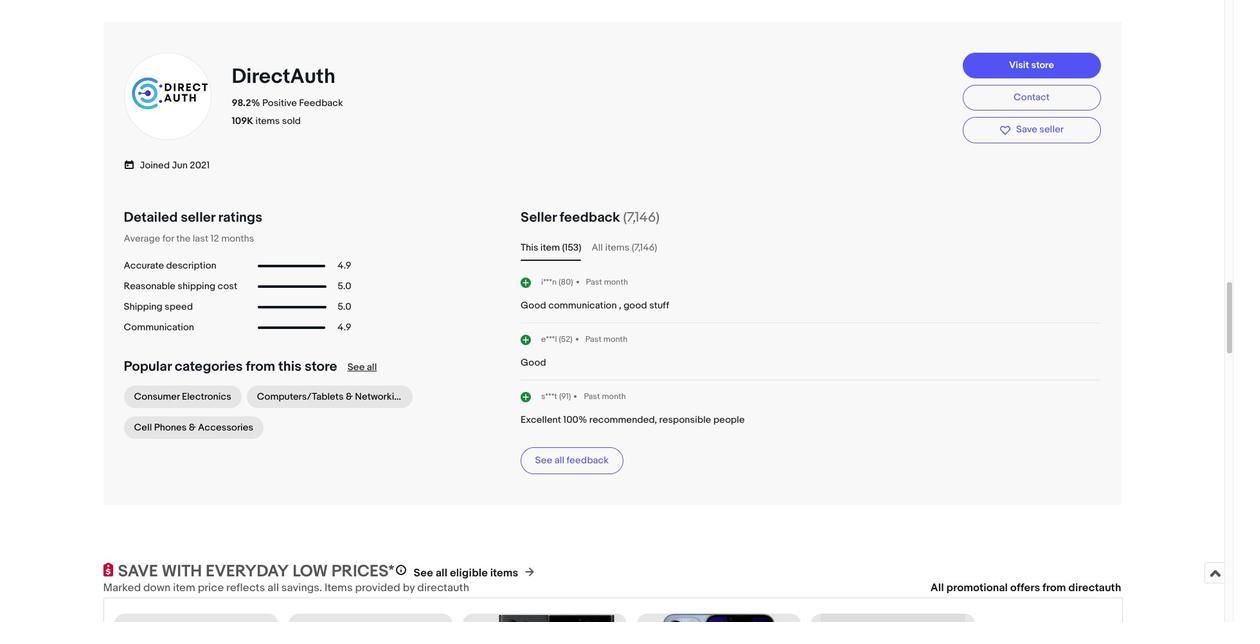 Task type: describe. For each thing, give the bounding box(es) containing it.
promotional
[[947, 582, 1008, 595]]

save seller
[[1017, 124, 1064, 136]]

text__icon wrapper image
[[124, 158, 140, 171]]

0 horizontal spatial &
[[189, 422, 196, 434]]

cost
[[218, 280, 237, 292]]

by
[[403, 582, 415, 595]]

jun
[[172, 159, 188, 171]]

directauth
[[232, 65, 336, 90]]

directauth link
[[232, 65, 340, 90]]

shipping speed
[[124, 301, 193, 313]]

offers
[[1011, 582, 1040, 595]]

seller feedback (7,146)
[[521, 210, 660, 226]]

shipping
[[178, 280, 216, 292]]

save with everyday low prices*
[[118, 562, 395, 582]]

1 vertical spatial past month
[[586, 334, 628, 345]]

average for the last 12 months
[[124, 232, 254, 245]]

all for see all
[[367, 361, 377, 373]]

people
[[714, 414, 745, 426]]

2 horizontal spatial items
[[605, 241, 630, 254]]

cell phones & accessories
[[134, 422, 253, 434]]

98.2%
[[232, 97, 260, 110]]

4.9 for accurate description
[[338, 259, 351, 272]]

good for good
[[521, 357, 546, 369]]

stuff
[[649, 299, 669, 312]]

s***t (91)
[[541, 392, 571, 402]]

excellent
[[521, 414, 561, 426]]

past month for ,
[[586, 277, 628, 287]]

communication
[[124, 321, 194, 333]]

past for 100%
[[584, 391, 600, 402]]

positive
[[262, 97, 297, 110]]

savings.
[[282, 582, 322, 595]]

good for good communication , good stuff
[[521, 299, 546, 312]]

prices*
[[332, 562, 395, 582]]

see for see all
[[348, 361, 365, 373]]

contact
[[1014, 91, 1050, 103]]

5.0 for reasonable shipping cost
[[338, 280, 351, 292]]

last
[[193, 232, 208, 245]]

all for all items (7,146)
[[592, 241, 603, 254]]

accessories
[[198, 422, 253, 434]]

0 horizontal spatial from
[[246, 359, 275, 375]]

popular
[[124, 359, 172, 375]]

months
[[221, 232, 254, 245]]

electronics
[[182, 391, 231, 403]]

consumer
[[134, 391, 180, 403]]

networking
[[355, 391, 406, 403]]

1 directauth from the left
[[417, 582, 469, 595]]

1 vertical spatial store
[[305, 359, 337, 375]]

joined jun 2021
[[140, 159, 210, 171]]

save
[[118, 562, 158, 582]]

i***n (80)
[[541, 277, 573, 287]]

month for recommended,
[[602, 391, 626, 402]]

this
[[278, 359, 302, 375]]

all right reflects
[[268, 582, 279, 595]]

5.0 for shipping speed
[[338, 301, 351, 313]]

month for ,
[[604, 277, 628, 287]]

12
[[211, 232, 219, 245]]

see all eligible items link
[[414, 567, 518, 580]]

provided
[[355, 582, 400, 595]]

contact link
[[963, 85, 1101, 111]]

all promotional offers from directauth link
[[931, 582, 1122, 595]]

eligible
[[450, 567, 488, 580]]

4.9 for communication
[[338, 321, 351, 333]]

1 horizontal spatial item
[[541, 241, 560, 254]]

feedback inside see all feedback link
[[567, 454, 609, 467]]

computers/tablets & networking link
[[247, 386, 413, 408]]

recommended,
[[589, 414, 657, 426]]

all for see all feedback
[[555, 454, 565, 467]]

excellent 100% recommended, responsible people
[[521, 414, 745, 426]]

1 vertical spatial past
[[586, 334, 602, 345]]

feedback
[[299, 97, 343, 110]]

109k
[[232, 115, 253, 128]]

visit store link
[[963, 53, 1101, 79]]

1 horizontal spatial from
[[1043, 582, 1066, 595]]

detailed
[[124, 210, 178, 226]]

shipping
[[124, 301, 162, 313]]

see all feedback link
[[521, 447, 623, 474]]

low
[[293, 562, 328, 582]]

(153)
[[562, 241, 582, 254]]

average
[[124, 232, 160, 245]]

1 vertical spatial month
[[604, 334, 628, 345]]

see for see all feedback
[[535, 454, 553, 467]]

good communication , good stuff
[[521, 299, 669, 312]]

seller for detailed
[[181, 210, 215, 226]]

sold
[[282, 115, 301, 128]]

0 horizontal spatial item
[[173, 582, 195, 595]]

1 horizontal spatial store
[[1032, 59, 1054, 71]]

good
[[624, 299, 647, 312]]



Task type: locate. For each thing, give the bounding box(es) containing it.
0 vertical spatial good
[[521, 299, 546, 312]]

5.0
[[338, 280, 351, 292], [338, 301, 351, 313]]

with
[[162, 562, 202, 582]]

0 vertical spatial month
[[604, 277, 628, 287]]

& left networking at the bottom left of page
[[346, 391, 353, 403]]

all right (153)
[[592, 241, 603, 254]]

see all link
[[348, 361, 377, 373]]

from right offers
[[1043, 582, 1066, 595]]

from left this
[[246, 359, 275, 375]]

1 vertical spatial (7,146)
[[632, 241, 657, 254]]

1 vertical spatial 5.0
[[338, 301, 351, 313]]

items inside "98.2% positive feedback 109k items sold"
[[256, 115, 280, 128]]

all items (7,146)
[[592, 241, 657, 254]]

1 horizontal spatial items
[[490, 567, 518, 580]]

1 horizontal spatial directauth
[[1069, 582, 1122, 595]]

good down e***l
[[521, 357, 546, 369]]

save seller button
[[963, 117, 1101, 143]]

0 vertical spatial past month
[[586, 277, 628, 287]]

(7,146) for seller feedback (7,146)
[[623, 210, 660, 226]]

100%
[[563, 414, 587, 426]]

1 vertical spatial items
[[605, 241, 630, 254]]

2021
[[190, 159, 210, 171]]

the
[[176, 232, 191, 245]]

save
[[1017, 124, 1038, 136]]

0 horizontal spatial store
[[305, 359, 337, 375]]

0 horizontal spatial all
[[592, 241, 603, 254]]

from
[[246, 359, 275, 375], [1043, 582, 1066, 595]]

see all eligible items
[[414, 567, 518, 580]]

0 vertical spatial (7,146)
[[623, 210, 660, 226]]

2 5.0 from the top
[[338, 301, 351, 313]]

accurate description
[[124, 259, 217, 272]]

see
[[348, 361, 365, 373], [535, 454, 553, 467], [414, 567, 433, 580]]

(7,146) up all items (7,146)
[[623, 210, 660, 226]]

(91)
[[559, 392, 571, 402]]

month down ,
[[604, 334, 628, 345]]

0 horizontal spatial items
[[256, 115, 280, 128]]

store right this
[[305, 359, 337, 375]]

& right phones
[[189, 422, 196, 434]]

feedback
[[560, 210, 620, 226], [567, 454, 609, 467]]

this item (153)
[[521, 241, 582, 254]]

all up networking at the bottom left of page
[[367, 361, 377, 373]]

items
[[256, 115, 280, 128], [605, 241, 630, 254], [490, 567, 518, 580]]

consumer electronics
[[134, 391, 231, 403]]

good
[[521, 299, 546, 312], [521, 357, 546, 369]]

feedback down the 100%
[[567, 454, 609, 467]]

detailed seller ratings
[[124, 210, 262, 226]]

1 5.0 from the top
[[338, 280, 351, 292]]

1 horizontal spatial all
[[931, 582, 944, 595]]

(7,146) up good
[[632, 241, 657, 254]]

0 vertical spatial see
[[348, 361, 365, 373]]

computers/tablets & networking
[[257, 391, 406, 403]]

0 vertical spatial from
[[246, 359, 275, 375]]

communication
[[549, 299, 617, 312]]

0 horizontal spatial directauth
[[417, 582, 469, 595]]

marked down item price reflects all savings. items provided by directauth
[[103, 582, 469, 595]]

tab list containing this item (153)
[[521, 240, 1101, 256]]

everyday
[[206, 562, 289, 582]]

0 vertical spatial &
[[346, 391, 353, 403]]

2 vertical spatial see
[[414, 567, 433, 580]]

see up networking at the bottom left of page
[[348, 361, 365, 373]]

e***l (52)
[[541, 334, 573, 345]]

popular categories from this store
[[124, 359, 337, 375]]

0 vertical spatial store
[[1032, 59, 1054, 71]]

all down the 100%
[[555, 454, 565, 467]]

1 horizontal spatial see
[[414, 567, 433, 580]]

0 vertical spatial 5.0
[[338, 280, 351, 292]]

speed
[[165, 301, 193, 313]]

2 vertical spatial past month
[[584, 391, 626, 402]]

good down 'i***n'
[[521, 299, 546, 312]]

all for all promotional offers from directauth
[[931, 582, 944, 595]]

(52)
[[559, 334, 573, 345]]

(7,146)
[[623, 210, 660, 226], [632, 241, 657, 254]]

reasonable
[[124, 280, 175, 292]]

1 vertical spatial &
[[189, 422, 196, 434]]

see all feedback
[[535, 454, 609, 467]]

visit store
[[1009, 59, 1054, 71]]

past right (52)
[[586, 334, 602, 345]]

all for see all eligible items
[[436, 567, 448, 580]]

s***t
[[541, 392, 557, 402]]

all promotional offers from directauth
[[931, 582, 1122, 595]]

past month for recommended,
[[584, 391, 626, 402]]

past month up good communication , good stuff
[[586, 277, 628, 287]]

2 vertical spatial past
[[584, 391, 600, 402]]

this
[[521, 241, 539, 254]]

see all
[[348, 361, 377, 373]]

past month down good communication , good stuff
[[586, 334, 628, 345]]

&
[[346, 391, 353, 403], [189, 422, 196, 434]]

1 vertical spatial good
[[521, 357, 546, 369]]

0 vertical spatial seller
[[1040, 124, 1064, 136]]

0 vertical spatial feedback
[[560, 210, 620, 226]]

month
[[604, 277, 628, 287], [604, 334, 628, 345], [602, 391, 626, 402]]

past for communication
[[586, 277, 602, 287]]

reasonable shipping cost
[[124, 280, 237, 292]]

computers/tablets
[[257, 391, 344, 403]]

0 vertical spatial 4.9
[[338, 259, 351, 272]]

1 vertical spatial item
[[173, 582, 195, 595]]

directauth image
[[122, 52, 213, 142]]

1 4.9 from the top
[[338, 259, 351, 272]]

1 horizontal spatial seller
[[1040, 124, 1064, 136]]

description
[[166, 259, 217, 272]]

item left price
[[173, 582, 195, 595]]

2 good from the top
[[521, 357, 546, 369]]

items right "eligible"
[[490, 567, 518, 580]]

price
[[198, 582, 224, 595]]

0 horizontal spatial seller
[[181, 210, 215, 226]]

see inside see all feedback link
[[535, 454, 553, 467]]

feedback up (153)
[[560, 210, 620, 226]]

seller right save at right top
[[1040, 124, 1064, 136]]

all left "eligible"
[[436, 567, 448, 580]]

1 vertical spatial 4.9
[[338, 321, 351, 333]]

(7,146) for all items (7,146)
[[632, 241, 657, 254]]

0 vertical spatial items
[[256, 115, 280, 128]]

2 directauth from the left
[[1069, 582, 1122, 595]]

i***n
[[541, 277, 557, 287]]

cell phones & accessories link
[[124, 416, 264, 439]]

past right (91)
[[584, 391, 600, 402]]

2 horizontal spatial see
[[535, 454, 553, 467]]

items
[[325, 582, 353, 595]]

seller
[[521, 210, 557, 226]]

1 vertical spatial seller
[[181, 210, 215, 226]]

2 vertical spatial month
[[602, 391, 626, 402]]

seller for save
[[1040, 124, 1064, 136]]

1 vertical spatial from
[[1043, 582, 1066, 595]]

(80)
[[559, 277, 573, 287]]

items down the positive
[[256, 115, 280, 128]]

4.9
[[338, 259, 351, 272], [338, 321, 351, 333]]

past month
[[586, 277, 628, 287], [586, 334, 628, 345], [584, 391, 626, 402]]

month up recommended,
[[602, 391, 626, 402]]

see up by
[[414, 567, 433, 580]]

see for see all eligible items
[[414, 567, 433, 580]]

all left promotional
[[931, 582, 944, 595]]

all
[[367, 361, 377, 373], [555, 454, 565, 467], [436, 567, 448, 580], [268, 582, 279, 595]]

seller inside button
[[1040, 124, 1064, 136]]

past up good communication , good stuff
[[586, 277, 602, 287]]

month up ,
[[604, 277, 628, 287]]

visit
[[1009, 59, 1029, 71]]

0 vertical spatial past
[[586, 277, 602, 287]]

1 horizontal spatial &
[[346, 391, 353, 403]]

marked
[[103, 582, 141, 595]]

1 vertical spatial feedback
[[567, 454, 609, 467]]

98.2% positive feedback 109k items sold
[[232, 97, 343, 128]]

seller
[[1040, 124, 1064, 136], [181, 210, 215, 226]]

categories
[[175, 359, 243, 375]]

0 horizontal spatial see
[[348, 361, 365, 373]]

0 vertical spatial item
[[541, 241, 560, 254]]

directauth
[[417, 582, 469, 595], [1069, 582, 1122, 595]]

0 vertical spatial all
[[592, 241, 603, 254]]

seller up last
[[181, 210, 215, 226]]

see down excellent
[[535, 454, 553, 467]]

e***l
[[541, 334, 557, 345]]

for
[[162, 232, 174, 245]]

cell
[[134, 422, 152, 434]]

all inside see all feedback link
[[555, 454, 565, 467]]

tab list
[[521, 240, 1101, 256]]

item right this
[[541, 241, 560, 254]]

1 vertical spatial see
[[535, 454, 553, 467]]

consumer electronics link
[[124, 386, 242, 408]]

all
[[592, 241, 603, 254], [931, 582, 944, 595]]

accurate
[[124, 259, 164, 272]]

down
[[143, 582, 171, 595]]

1 vertical spatial all
[[931, 582, 944, 595]]

1 good from the top
[[521, 299, 546, 312]]

phones
[[154, 422, 187, 434]]

2 4.9 from the top
[[338, 321, 351, 333]]

past month up recommended,
[[584, 391, 626, 402]]

2 vertical spatial items
[[490, 567, 518, 580]]

joined
[[140, 159, 170, 171]]

responsible
[[659, 414, 711, 426]]

items down seller feedback (7,146)
[[605, 241, 630, 254]]

ratings
[[218, 210, 262, 226]]

store right visit
[[1032, 59, 1054, 71]]

reflects
[[226, 582, 265, 595]]



Task type: vqa. For each thing, say whether or not it's contained in the screenshot.
5.0 to the top
yes



